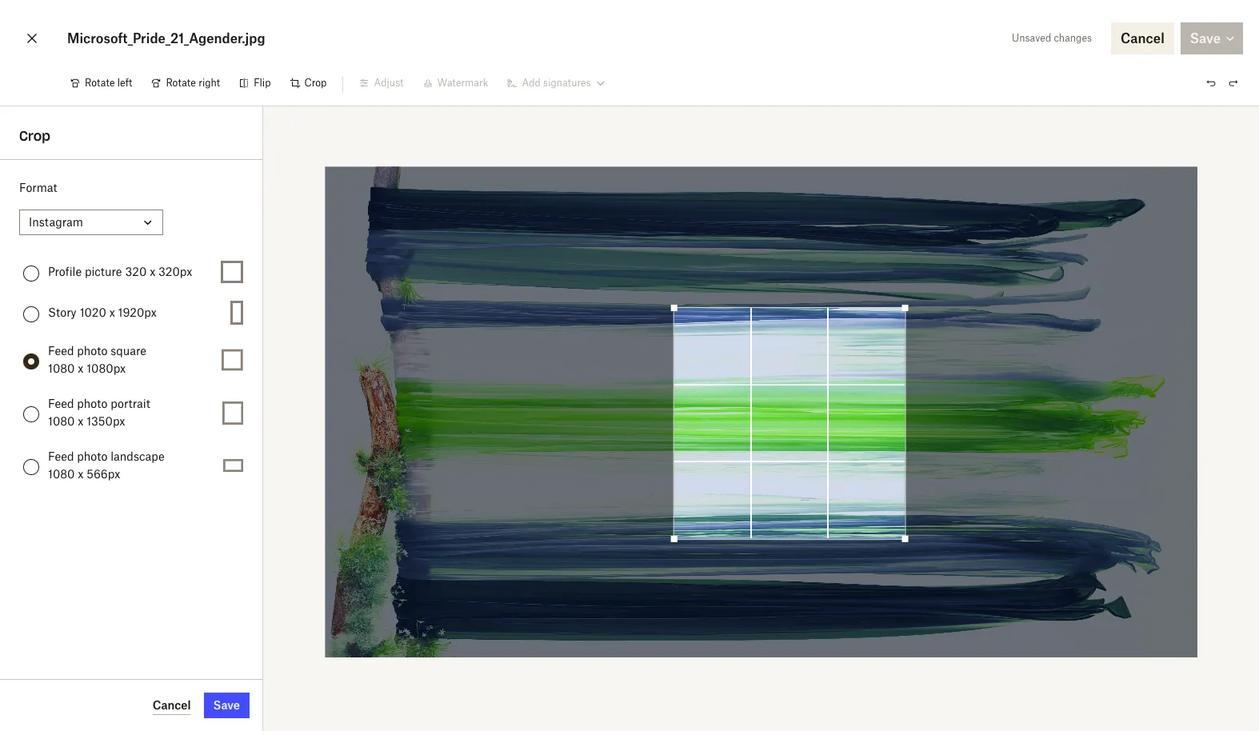 Task type: vqa. For each thing, say whether or not it's contained in the screenshot.
GB
no



Task type: describe. For each thing, give the bounding box(es) containing it.
right
[[199, 77, 220, 89]]

1080 for feed photo portrait 1080 x 1350px
[[48, 415, 75, 428]]

feed photo landscape 1080 x 566px
[[48, 450, 165, 481]]

1080px
[[87, 362, 126, 375]]

feed for feed photo square 1080 x 1080px
[[48, 344, 74, 358]]

x right 1020
[[109, 306, 115, 319]]

profile
[[48, 265, 82, 279]]

microsoft_pride_21_agender.jpg
[[67, 30, 265, 46]]

portrait
[[111, 397, 150, 411]]

0 horizontal spatial cancel button
[[153, 696, 191, 716]]

1020
[[80, 306, 106, 319]]

1080 for feed photo landscape 1080 x 566px
[[48, 467, 75, 481]]

photo for 566px
[[77, 450, 108, 463]]

crop button
[[281, 70, 337, 96]]

rotate right
[[166, 77, 220, 89]]

flip
[[254, 77, 271, 89]]

1350px
[[87, 415, 125, 428]]

story
[[48, 306, 77, 319]]

Format button
[[19, 210, 163, 235]]

rotate left button
[[61, 70, 142, 96]]

photo for 1350px
[[77, 397, 108, 411]]

x for landscape
[[78, 467, 84, 481]]

left
[[117, 77, 132, 89]]

format
[[19, 181, 57, 195]]

photo for 1080px
[[77, 344, 108, 358]]

rotate left
[[85, 77, 132, 89]]

feed photo square 1080 x 1080px
[[48, 344, 147, 375]]

profile picture 320 x 320px
[[48, 265, 192, 279]]

cancel for right cancel button
[[1121, 30, 1165, 46]]



Task type: locate. For each thing, give the bounding box(es) containing it.
1 horizontal spatial cancel
[[1121, 30, 1165, 46]]

square
[[111, 344, 147, 358]]

1 photo from the top
[[77, 344, 108, 358]]

x left 1350px
[[78, 415, 84, 428]]

rotate left left
[[85, 77, 115, 89]]

1080
[[48, 362, 75, 375], [48, 415, 75, 428], [48, 467, 75, 481]]

rotate for rotate left
[[85, 77, 115, 89]]

photo inside feed photo landscape 1080 x 566px
[[77, 450, 108, 463]]

1 vertical spatial cancel
[[153, 698, 191, 712]]

2 1080 from the top
[[48, 415, 75, 428]]

2 feed from the top
[[48, 397, 74, 411]]

1 horizontal spatial crop
[[305, 77, 327, 89]]

x for portrait
[[78, 415, 84, 428]]

0 vertical spatial cancel
[[1121, 30, 1165, 46]]

1080 for feed photo square 1080 x 1080px
[[48, 362, 75, 375]]

x
[[150, 265, 155, 279], [109, 306, 115, 319], [78, 362, 84, 375], [78, 415, 84, 428], [78, 467, 84, 481]]

1 vertical spatial photo
[[77, 397, 108, 411]]

rotate for rotate right
[[166, 77, 196, 89]]

feed inside the feed photo square 1080 x 1080px
[[48, 344, 74, 358]]

feed inside feed photo landscape 1080 x 566px
[[48, 450, 74, 463]]

save button
[[204, 693, 250, 719]]

landscape
[[111, 450, 165, 463]]

1 vertical spatial feed
[[48, 397, 74, 411]]

photo up 1350px
[[77, 397, 108, 411]]

unsaved
[[1013, 32, 1052, 44]]

changes
[[1055, 32, 1093, 44]]

x inside feed photo portrait 1080 x 1350px
[[78, 415, 84, 428]]

2 rotate from the left
[[166, 77, 196, 89]]

320px
[[159, 265, 192, 279]]

1 1080 from the top
[[48, 362, 75, 375]]

crop right the flip
[[305, 77, 327, 89]]

photo up 566px
[[77, 450, 108, 463]]

0 vertical spatial photo
[[77, 344, 108, 358]]

cancel left save
[[153, 698, 191, 712]]

2 vertical spatial feed
[[48, 450, 74, 463]]

1 vertical spatial 1080
[[48, 415, 75, 428]]

flip button
[[230, 70, 281, 96]]

566px
[[87, 467, 120, 481]]

1 feed from the top
[[48, 344, 74, 358]]

x left 1080px
[[78, 362, 84, 375]]

rotate inside "button"
[[166, 77, 196, 89]]

feed photo portrait 1080 x 1350px
[[48, 397, 150, 428]]

1080 inside the feed photo square 1080 x 1080px
[[48, 362, 75, 375]]

x inside the feed photo square 1080 x 1080px
[[78, 362, 84, 375]]

x inside feed photo landscape 1080 x 566px
[[78, 467, 84, 481]]

close image
[[22, 26, 42, 51]]

0 horizontal spatial crop
[[19, 128, 50, 144]]

crop
[[305, 77, 327, 89], [19, 128, 50, 144]]

photo
[[77, 344, 108, 358], [77, 397, 108, 411], [77, 450, 108, 463]]

2 vertical spatial photo
[[77, 450, 108, 463]]

feed inside feed photo portrait 1080 x 1350px
[[48, 397, 74, 411]]

1 horizontal spatial rotate
[[166, 77, 196, 89]]

1080 inside feed photo portrait 1080 x 1350px
[[48, 415, 75, 428]]

feed
[[48, 344, 74, 358], [48, 397, 74, 411], [48, 450, 74, 463]]

None field
[[0, 0, 123, 18]]

crop inside button
[[305, 77, 327, 89]]

3 feed from the top
[[48, 450, 74, 463]]

photo up 1080px
[[77, 344, 108, 358]]

save
[[213, 699, 240, 712]]

1 vertical spatial crop
[[19, 128, 50, 144]]

feed for feed photo portrait 1080 x 1350px
[[48, 397, 74, 411]]

1920px
[[118, 306, 157, 319]]

1080 left 566px
[[48, 467, 75, 481]]

0 vertical spatial 1080
[[48, 362, 75, 375]]

crop up format
[[19, 128, 50, 144]]

1080 left 1080px
[[48, 362, 75, 375]]

None radio
[[23, 265, 39, 281], [23, 306, 39, 322], [23, 353, 39, 369], [23, 406, 39, 422], [23, 459, 39, 475], [23, 265, 39, 281], [23, 306, 39, 322], [23, 353, 39, 369], [23, 406, 39, 422], [23, 459, 39, 475]]

feed down the feed photo square 1080 x 1080px
[[48, 397, 74, 411]]

picture
[[85, 265, 122, 279]]

rotate right button
[[142, 70, 230, 96]]

unsaved changes
[[1013, 32, 1093, 44]]

feed down story
[[48, 344, 74, 358]]

1 rotate from the left
[[85, 77, 115, 89]]

x for square
[[78, 362, 84, 375]]

cancel button right changes
[[1112, 22, 1175, 54]]

cancel for the leftmost cancel button
[[153, 698, 191, 712]]

feed for feed photo landscape 1080 x 566px
[[48, 450, 74, 463]]

1080 left 1350px
[[48, 415, 75, 428]]

0 horizontal spatial cancel
[[153, 698, 191, 712]]

0 vertical spatial crop
[[305, 77, 327, 89]]

0 vertical spatial cancel button
[[1112, 22, 1175, 54]]

3 1080 from the top
[[48, 467, 75, 481]]

2 photo from the top
[[77, 397, 108, 411]]

1 vertical spatial cancel button
[[153, 696, 191, 716]]

cancel button left save button
[[153, 696, 191, 716]]

cancel button
[[1112, 22, 1175, 54], [153, 696, 191, 716]]

0 horizontal spatial rotate
[[85, 77, 115, 89]]

rotate left the right
[[166, 77, 196, 89]]

3 photo from the top
[[77, 450, 108, 463]]

photo inside the feed photo square 1080 x 1080px
[[77, 344, 108, 358]]

0 vertical spatial feed
[[48, 344, 74, 358]]

320
[[125, 265, 147, 279]]

story 1020 x 1920px
[[48, 306, 157, 319]]

x right the 320
[[150, 265, 155, 279]]

rotate
[[85, 77, 115, 89], [166, 77, 196, 89]]

2 vertical spatial 1080
[[48, 467, 75, 481]]

instagram
[[29, 215, 83, 229]]

x left 566px
[[78, 467, 84, 481]]

rotate inside button
[[85, 77, 115, 89]]

cancel inside button
[[1121, 30, 1165, 46]]

1 horizontal spatial cancel button
[[1112, 22, 1175, 54]]

photo inside feed photo portrait 1080 x 1350px
[[77, 397, 108, 411]]

cancel
[[1121, 30, 1165, 46], [153, 698, 191, 712]]

feed down feed photo portrait 1080 x 1350px
[[48, 450, 74, 463]]

cancel right changes
[[1121, 30, 1165, 46]]

1080 inside feed photo landscape 1080 x 566px
[[48, 467, 75, 481]]



